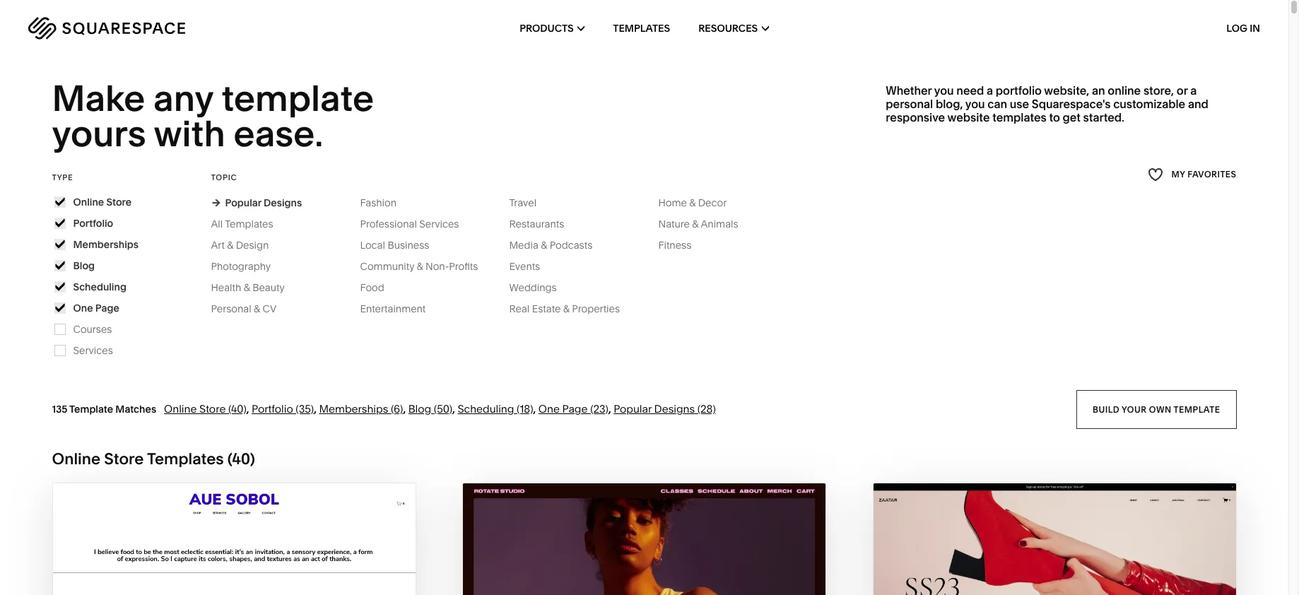 Task type: vqa. For each thing, say whether or not it's contained in the screenshot.
Zaatar in the button
no



Task type: describe. For each thing, give the bounding box(es) containing it.
popular designs
[[225, 196, 302, 209]]

all templates link
[[211, 218, 288, 230]]

1 vertical spatial blog
[[408, 402, 431, 416]]

my favorites
[[1172, 169, 1237, 180]]

business
[[388, 239, 430, 252]]

0 horizontal spatial scheduling
[[73, 281, 126, 293]]

blog,
[[936, 97, 963, 111]]

1 horizontal spatial portfolio
[[252, 402, 293, 416]]

animals
[[701, 218, 739, 230]]

personal
[[211, 303, 251, 315]]

(18)
[[517, 402, 534, 416]]

health
[[211, 281, 241, 294]]

whether
[[886, 83, 932, 97]]

properties
[[572, 303, 620, 315]]

0 horizontal spatial you
[[935, 83, 954, 97]]

log
[[1227, 22, 1248, 35]]

online for online store
[[73, 196, 104, 208]]

entertainment
[[360, 303, 426, 315]]

build your own template
[[1093, 404, 1221, 415]]

store for online store
[[106, 196, 132, 208]]

in
[[1250, 22, 1261, 35]]

4 , from the left
[[453, 402, 455, 416]]

personal
[[886, 97, 934, 111]]

my
[[1172, 169, 1186, 180]]

1 horizontal spatial you
[[966, 97, 985, 111]]

resources button
[[699, 0, 769, 57]]

restaurants
[[510, 218, 565, 230]]

personal & cv link
[[211, 303, 291, 315]]

& for decor
[[690, 196, 696, 209]]

zaatar image
[[874, 484, 1236, 595]]

whether you need a portfolio website, an online store, or a personal blog, you can use squarespace's customizable and responsive website templates to get started.
[[886, 83, 1209, 125]]

any
[[154, 76, 213, 120]]

1 horizontal spatial scheduling
[[458, 402, 514, 416]]

home & decor link
[[659, 196, 741, 209]]

customizable
[[1114, 97, 1186, 111]]

fitness
[[659, 239, 692, 252]]

yours
[[52, 112, 146, 156]]

(40)
[[228, 402, 247, 416]]

0 vertical spatial popular
[[225, 196, 262, 209]]

portfolio
[[996, 83, 1042, 97]]

& right estate
[[563, 303, 570, 315]]

food
[[360, 281, 384, 294]]

art & design
[[211, 239, 269, 252]]

1 horizontal spatial services
[[420, 218, 459, 230]]

online store
[[73, 196, 132, 208]]

products button
[[520, 0, 585, 57]]

online store (40) , portfolio (35) , memberships (6) , blog (50) , scheduling (18) , one page (23) , popular designs (28)
[[164, 402, 716, 416]]

home & decor
[[659, 196, 727, 209]]

make
[[52, 76, 145, 120]]

aue sobol image
[[53, 484, 415, 595]]

fashion link
[[360, 196, 411, 209]]

& for non-
[[417, 260, 423, 273]]

0 vertical spatial blog
[[73, 259, 95, 272]]

template inside the make any template yours with ease.
[[222, 76, 374, 120]]

nature & animals
[[659, 218, 739, 230]]

events link
[[510, 260, 555, 273]]

rotate element
[[463, 484, 826, 595]]

local business link
[[360, 239, 444, 252]]

0 horizontal spatial portfolio
[[73, 217, 113, 230]]

products
[[520, 22, 574, 35]]

1 vertical spatial templates
[[225, 218, 273, 230]]

scheduling (18) link
[[458, 402, 534, 416]]

0 horizontal spatial designs
[[264, 196, 302, 209]]

real estate & properties
[[510, 303, 620, 315]]

photography link
[[211, 260, 285, 273]]

online
[[1108, 83, 1141, 97]]

& for design
[[227, 239, 234, 252]]

media & podcasts
[[510, 239, 593, 252]]

2 vertical spatial templates
[[147, 450, 224, 469]]

events
[[510, 260, 540, 273]]

professional
[[360, 218, 417, 230]]

and
[[1189, 97, 1209, 111]]

community & non-profits link
[[360, 260, 492, 273]]

0 horizontal spatial one
[[73, 302, 93, 315]]

(6)
[[391, 402, 403, 416]]

templates
[[993, 110, 1047, 125]]

with
[[154, 112, 225, 156]]

& for animals
[[693, 218, 699, 230]]

squarespace's
[[1032, 97, 1111, 111]]

estate
[[532, 303, 561, 315]]

resources
[[699, 22, 758, 35]]

3 , from the left
[[403, 402, 406, 416]]

aue sobol element
[[53, 484, 415, 595]]

professional services link
[[360, 218, 473, 230]]

(23)
[[591, 402, 609, 416]]

online store templates ( 40 )
[[52, 450, 255, 469]]

health & beauty
[[211, 281, 285, 294]]

memberships (6) link
[[319, 402, 403, 416]]

one page
[[73, 302, 119, 315]]

profits
[[449, 260, 478, 273]]

portfolio (35) link
[[252, 402, 314, 416]]

local business
[[360, 239, 430, 252]]



Task type: locate. For each thing, give the bounding box(es) containing it.
1 vertical spatial portfolio
[[252, 402, 293, 416]]

blog
[[73, 259, 95, 272], [408, 402, 431, 416]]

1 vertical spatial template
[[1174, 404, 1221, 415]]

0 vertical spatial scheduling
[[73, 281, 126, 293]]

0 horizontal spatial page
[[95, 302, 119, 315]]

templates link
[[613, 0, 670, 57]]

& right art
[[227, 239, 234, 252]]

you
[[935, 83, 954, 97], [966, 97, 985, 111]]

zaatar element
[[874, 484, 1236, 595]]

travel
[[510, 196, 537, 209]]

& for beauty
[[244, 281, 250, 294]]

template
[[69, 403, 113, 416]]

scheduling
[[73, 281, 126, 293], [458, 402, 514, 416]]

0 horizontal spatial blog
[[73, 259, 95, 272]]

memberships left the (6)
[[319, 402, 388, 416]]

0 vertical spatial one
[[73, 302, 93, 315]]

can
[[988, 97, 1008, 111]]

need
[[957, 83, 985, 97]]

designs up all templates link
[[264, 196, 302, 209]]

services down 'courses'
[[73, 344, 113, 357]]

, left memberships (6) link on the left of the page
[[314, 402, 317, 416]]

1 horizontal spatial blog
[[408, 402, 431, 416]]

1 horizontal spatial a
[[1191, 83, 1197, 97]]

art & design link
[[211, 239, 283, 252]]

community & non-profits
[[360, 260, 478, 273]]

or
[[1177, 83, 1188, 97]]

& right health
[[244, 281, 250, 294]]

community
[[360, 260, 415, 273]]

40
[[232, 450, 250, 469]]

1 horizontal spatial page
[[563, 402, 588, 416]]

store for online store (40) , portfolio (35) , memberships (6) , blog (50) , scheduling (18) , one page (23) , popular designs (28)
[[199, 402, 226, 416]]

1 horizontal spatial designs
[[655, 402, 695, 416]]

1 vertical spatial services
[[73, 344, 113, 357]]

a right need
[[987, 83, 994, 97]]

local
[[360, 239, 385, 252]]

one right (18)
[[539, 402, 560, 416]]

media & podcasts link
[[510, 239, 607, 252]]

fashion
[[360, 196, 397, 209]]

1 vertical spatial designs
[[655, 402, 695, 416]]

scheduling up one page
[[73, 281, 126, 293]]

(50)
[[434, 402, 453, 416]]

0 horizontal spatial memberships
[[73, 238, 139, 251]]

popular designs (28) link
[[614, 402, 716, 416]]

135 template matches
[[52, 403, 156, 416]]

nature
[[659, 218, 690, 230]]

build your own template button
[[1077, 390, 1237, 429]]

& for podcasts
[[541, 239, 548, 252]]

popular designs link
[[211, 196, 302, 209]]

2 vertical spatial online
[[52, 450, 101, 469]]

1 horizontal spatial template
[[1174, 404, 1221, 415]]

to
[[1050, 110, 1061, 125]]

6 , from the left
[[609, 402, 611, 416]]

,
[[247, 402, 249, 416], [314, 402, 317, 416], [403, 402, 406, 416], [453, 402, 455, 416], [534, 402, 536, 416], [609, 402, 611, 416]]

, left blog (50) link
[[403, 402, 406, 416]]

store
[[106, 196, 132, 208], [199, 402, 226, 416], [104, 450, 144, 469]]

photography
[[211, 260, 271, 273]]

your
[[1122, 404, 1147, 415]]

0 vertical spatial designs
[[264, 196, 302, 209]]

0 horizontal spatial popular
[[225, 196, 262, 209]]

online down yours
[[73, 196, 104, 208]]

1 horizontal spatial one
[[539, 402, 560, 416]]

topic
[[211, 172, 237, 182]]

a
[[987, 83, 994, 97], [1191, 83, 1197, 97]]

1 horizontal spatial popular
[[614, 402, 652, 416]]

you left need
[[935, 83, 954, 97]]

log             in
[[1227, 22, 1261, 35]]

courses
[[73, 323, 112, 336]]

0 vertical spatial online
[[73, 196, 104, 208]]

online right matches
[[164, 402, 197, 416]]

started.
[[1084, 110, 1125, 125]]

& right media
[[541, 239, 548, 252]]

blog (50) link
[[408, 402, 453, 416]]

restaurants link
[[510, 218, 579, 230]]

, left portfolio (35) 'link'
[[247, 402, 249, 416]]

all templates
[[211, 218, 273, 230]]

1 vertical spatial memberships
[[319, 402, 388, 416]]

a right or
[[1191, 83, 1197, 97]]

portfolio down the online store
[[73, 217, 113, 230]]

1 horizontal spatial memberships
[[319, 402, 388, 416]]

blog right the (6)
[[408, 402, 431, 416]]

0 vertical spatial template
[[222, 76, 374, 120]]

ease.
[[234, 112, 323, 156]]

& left non-
[[417, 260, 423, 273]]

2 , from the left
[[314, 402, 317, 416]]

(
[[228, 450, 232, 469]]

memberships down the online store
[[73, 238, 139, 251]]

(28)
[[698, 402, 716, 416]]

1 vertical spatial page
[[563, 402, 588, 416]]

nature & animals link
[[659, 218, 753, 230]]

scheduling left (18)
[[458, 402, 514, 416]]

designs
[[264, 196, 302, 209], [655, 402, 695, 416]]

make any template yours with ease.
[[52, 76, 382, 156]]

cv
[[263, 303, 277, 315]]

0 horizontal spatial a
[[987, 83, 994, 97]]

my favorites link
[[1149, 165, 1237, 184]]

2 horizontal spatial templates
[[613, 22, 670, 35]]

1 vertical spatial online
[[164, 402, 197, 416]]

, left 'one page (23)' link
[[534, 402, 536, 416]]

0 vertical spatial templates
[[613, 22, 670, 35]]

2 vertical spatial store
[[104, 450, 144, 469]]

2 a from the left
[[1191, 83, 1197, 97]]

designs left (28)
[[655, 402, 695, 416]]

non-
[[426, 260, 449, 273]]

popular up all templates
[[225, 196, 262, 209]]

travel link
[[510, 196, 551, 209]]

favorites
[[1188, 169, 1237, 180]]

use
[[1010, 97, 1030, 111]]

an
[[1092, 83, 1106, 97]]

online store (40) link
[[164, 402, 247, 416]]

build
[[1093, 404, 1120, 415]]

squarespace logo image
[[28, 17, 185, 40]]

media
[[510, 239, 539, 252]]

you left can
[[966, 97, 985, 111]]

services up business
[[420, 218, 459, 230]]

, left scheduling (18) link
[[453, 402, 455, 416]]

portfolio left (35)
[[252, 402, 293, 416]]

0 horizontal spatial templates
[[147, 450, 224, 469]]

online for online store templates ( 40 )
[[52, 450, 101, 469]]

)
[[250, 450, 255, 469]]

blog up one page
[[73, 259, 95, 272]]

0 vertical spatial services
[[420, 218, 459, 230]]

log             in link
[[1227, 22, 1261, 35]]

store,
[[1144, 83, 1175, 97]]

& left cv
[[254, 303, 260, 315]]

website
[[948, 110, 990, 125]]

& for cv
[[254, 303, 260, 315]]

online down template
[[52, 450, 101, 469]]

store for online store templates ( 40 )
[[104, 450, 144, 469]]

0 vertical spatial store
[[106, 196, 132, 208]]

, left popular designs (28) link
[[609, 402, 611, 416]]

1 a from the left
[[987, 83, 994, 97]]

beauty
[[253, 281, 285, 294]]

135
[[52, 403, 67, 416]]

template inside button
[[1174, 404, 1221, 415]]

1 horizontal spatial templates
[[225, 218, 273, 230]]

online for online store (40) , portfolio (35) , memberships (6) , blog (50) , scheduling (18) , one page (23) , popular designs (28)
[[164, 402, 197, 416]]

food link
[[360, 281, 399, 294]]

0 vertical spatial portfolio
[[73, 217, 113, 230]]

one up 'courses'
[[73, 302, 93, 315]]

entertainment link
[[360, 303, 440, 315]]

0 horizontal spatial template
[[222, 76, 374, 120]]

responsive
[[886, 110, 946, 125]]

page left (23)
[[563, 402, 588, 416]]

& right the 'home'
[[690, 196, 696, 209]]

health & beauty link
[[211, 281, 299, 294]]

popular
[[225, 196, 262, 209], [614, 402, 652, 416]]

personal & cv
[[211, 303, 277, 315]]

&
[[690, 196, 696, 209], [693, 218, 699, 230], [227, 239, 234, 252], [541, 239, 548, 252], [417, 260, 423, 273], [244, 281, 250, 294], [254, 303, 260, 315], [563, 303, 570, 315]]

0 horizontal spatial services
[[73, 344, 113, 357]]

popular right (23)
[[614, 402, 652, 416]]

1 vertical spatial popular
[[614, 402, 652, 416]]

rotate image
[[463, 484, 826, 595]]

1 vertical spatial one
[[539, 402, 560, 416]]

0 vertical spatial page
[[95, 302, 119, 315]]

5 , from the left
[[534, 402, 536, 416]]

& right nature
[[693, 218, 699, 230]]

design
[[236, 239, 269, 252]]

page up 'courses'
[[95, 302, 119, 315]]

one page (23) link
[[539, 402, 609, 416]]

page
[[95, 302, 119, 315], [563, 402, 588, 416]]

website,
[[1045, 83, 1090, 97]]

1 , from the left
[[247, 402, 249, 416]]

real estate & properties link
[[510, 303, 634, 315]]

0 vertical spatial memberships
[[73, 238, 139, 251]]

squarespace logo link
[[28, 17, 275, 40]]

own
[[1150, 404, 1172, 415]]

1 vertical spatial store
[[199, 402, 226, 416]]

decor
[[699, 196, 727, 209]]

weddings
[[510, 281, 557, 294]]

templates
[[613, 22, 670, 35], [225, 218, 273, 230], [147, 450, 224, 469]]

home
[[659, 196, 687, 209]]

1 vertical spatial scheduling
[[458, 402, 514, 416]]



